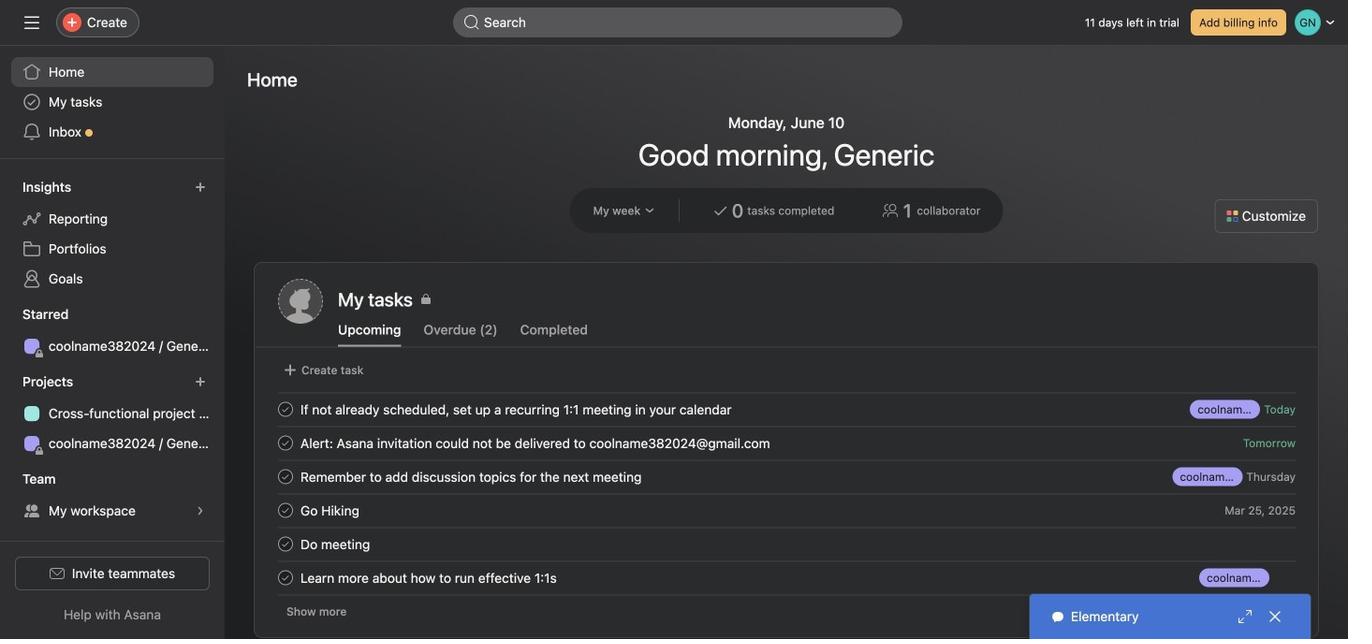 Task type: locate. For each thing, give the bounding box(es) containing it.
hide sidebar image
[[24, 15, 39, 30]]

2 mark complete checkbox from the top
[[274, 432, 297, 455]]

3 mark complete image from the top
[[274, 533, 297, 556]]

1 list item from the top
[[256, 393, 1319, 427]]

1 mark complete image from the top
[[274, 398, 297, 421]]

1 mark complete checkbox from the top
[[274, 500, 297, 522]]

Mark complete checkbox
[[274, 398, 297, 421], [274, 432, 297, 455], [274, 466, 297, 488], [274, 533, 297, 556]]

1 vertical spatial mark complete image
[[274, 500, 297, 522]]

mark complete image
[[274, 432, 297, 455], [274, 500, 297, 522]]

projects element
[[0, 365, 225, 463]]

Mark complete checkbox
[[274, 500, 297, 522], [274, 567, 297, 589]]

list item
[[256, 393, 1319, 427], [256, 427, 1319, 460], [256, 460, 1319, 494], [256, 494, 1319, 528], [256, 528, 1319, 561], [256, 561, 1319, 595]]

mark complete checkbox for first list item from the bottom
[[274, 567, 297, 589]]

0 vertical spatial mark complete checkbox
[[274, 500, 297, 522]]

1 vertical spatial mark complete checkbox
[[274, 567, 297, 589]]

2 mark complete checkbox from the top
[[274, 567, 297, 589]]

mark complete image for first mark complete checkbox from the top of the page
[[274, 398, 297, 421]]

teams element
[[0, 463, 225, 530]]

4 mark complete checkbox from the top
[[274, 533, 297, 556]]

2 list item from the top
[[256, 427, 1319, 460]]

4 mark complete image from the top
[[274, 567, 297, 589]]

4 list item from the top
[[256, 494, 1319, 528]]

1 mark complete checkbox from the top
[[274, 398, 297, 421]]

0 vertical spatial mark complete image
[[274, 432, 297, 455]]

mark complete image for 4th mark complete checkbox from the top
[[274, 533, 297, 556]]

2 mark complete image from the top
[[274, 466, 297, 488]]

mark complete image
[[274, 398, 297, 421], [274, 466, 297, 488], [274, 533, 297, 556], [274, 567, 297, 589]]

list box
[[453, 7, 903, 37]]



Task type: describe. For each thing, give the bounding box(es) containing it.
expand elementary image
[[1238, 610, 1253, 625]]

add profile photo image
[[278, 279, 323, 324]]

3 mark complete checkbox from the top
[[274, 466, 297, 488]]

1 mark complete image from the top
[[274, 432, 297, 455]]

global element
[[0, 46, 225, 158]]

see details, my workspace image
[[195, 506, 206, 517]]

6 list item from the top
[[256, 561, 1319, 595]]

3 list item from the top
[[256, 460, 1319, 494]]

new insights image
[[195, 182, 206, 193]]

mark complete image for 3rd mark complete checkbox from the top
[[274, 466, 297, 488]]

starred element
[[0, 298, 225, 365]]

close image
[[1268, 610, 1283, 625]]

insights element
[[0, 170, 225, 298]]

new project or portfolio image
[[195, 376, 206, 388]]

2 mark complete image from the top
[[274, 500, 297, 522]]

5 list item from the top
[[256, 528, 1319, 561]]

isinverse image
[[464, 15, 479, 30]]

mark complete checkbox for fourth list item
[[274, 500, 297, 522]]



Task type: vqa. For each thing, say whether or not it's contained in the screenshot.
List Box
yes



